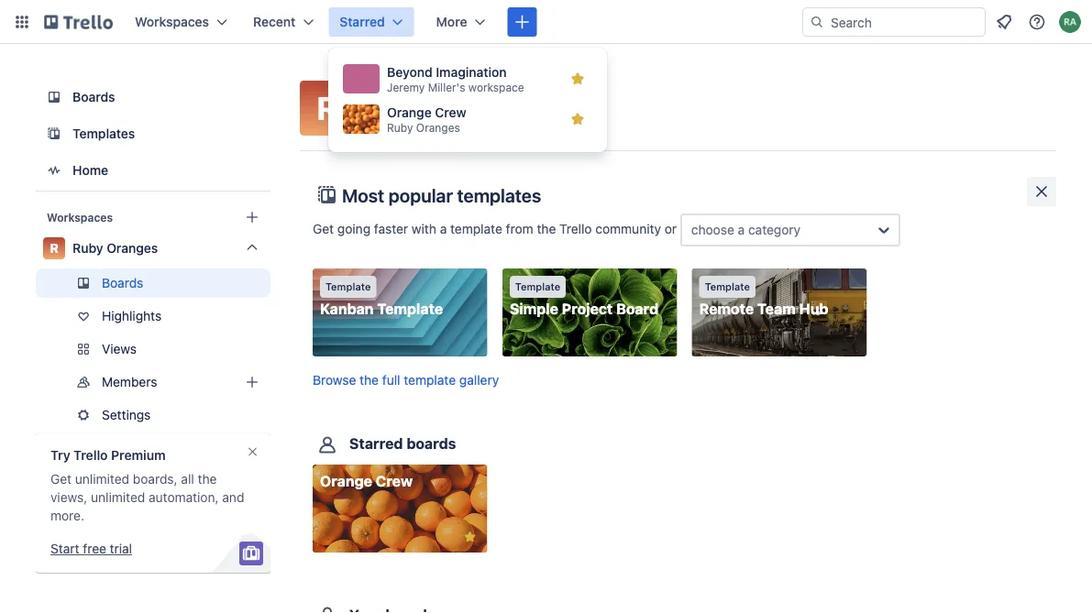 Task type: vqa. For each thing, say whether or not it's contained in the screenshot.
Ruby Oranges to the right
yes



Task type: locate. For each thing, give the bounding box(es) containing it.
views
[[102, 342, 137, 357]]

the left "full"
[[360, 373, 379, 388]]

0 vertical spatial workspaces
[[135, 14, 209, 29]]

starred right recent dropdown button
[[340, 14, 385, 29]]

browse the full template gallery
[[313, 373, 499, 388]]

trello right try
[[74, 448, 108, 463]]

1 horizontal spatial orange
[[387, 105, 432, 120]]

boards up "templates"
[[72, 89, 115, 105]]

0 vertical spatial ruby
[[364, 87, 407, 109]]

workspace
[[468, 81, 524, 93]]

2 boards link from the top
[[36, 269, 270, 298]]

going
[[337, 221, 371, 236]]

workspaces button
[[124, 7, 238, 37]]

boards link up the highlights link on the left of the page
[[36, 269, 270, 298]]

1 horizontal spatial workspaces
[[135, 14, 209, 29]]

boards
[[406, 435, 456, 453]]

kanban
[[320, 300, 374, 318]]

1 vertical spatial boards link
[[36, 269, 270, 298]]

a
[[440, 221, 447, 236], [738, 222, 745, 237]]

ruby oranges down beyond
[[364, 87, 483, 109]]

0 vertical spatial r
[[317, 89, 338, 127]]

starred up orange crew
[[349, 435, 403, 453]]

get going faster with a template from the trello community or
[[313, 221, 680, 236]]

orange crew link
[[313, 465, 487, 553]]

ruby
[[364, 87, 407, 109], [387, 121, 413, 134], [72, 241, 103, 256]]

orange crew
[[320, 473, 413, 490]]

the
[[537, 221, 556, 236], [360, 373, 379, 388], [198, 472, 217, 487]]

1 starred icon image from the top
[[570, 72, 585, 86]]

r button
[[300, 81, 355, 136]]

0 vertical spatial the
[[537, 221, 556, 236]]

0 horizontal spatial workspaces
[[47, 211, 113, 224]]

templates
[[72, 126, 135, 141]]

back to home image
[[44, 7, 113, 37]]

1 vertical spatial starred icon image
[[570, 112, 585, 127]]

boards link
[[36, 81, 270, 114], [36, 269, 270, 298]]

starred boards
[[349, 435, 456, 453]]

1 horizontal spatial crew
[[435, 105, 466, 120]]

template board image
[[43, 123, 65, 145]]

boards link up templates link
[[36, 81, 270, 114]]

orange
[[387, 105, 432, 120], [320, 473, 372, 490]]

2 vertical spatial the
[[198, 472, 217, 487]]

template inside template simple project board
[[515, 281, 560, 293]]

template right "full"
[[404, 373, 456, 388]]

miller's
[[428, 81, 465, 93]]

1 horizontal spatial ruby oranges
[[364, 87, 483, 109]]

starred inside 'starred' dropdown button
[[340, 14, 385, 29]]

hub
[[799, 300, 829, 318]]

switch to… image
[[13, 13, 31, 31]]

1 vertical spatial trello
[[74, 448, 108, 463]]

2 horizontal spatial the
[[537, 221, 556, 236]]

unlimited up views,
[[75, 472, 129, 487]]

highlights
[[102, 309, 162, 324]]

team
[[757, 300, 796, 318]]

beyond
[[387, 65, 433, 80]]

and
[[222, 490, 244, 505]]

ruby down home
[[72, 241, 103, 256]]

browse
[[313, 373, 356, 388]]

0 vertical spatial trello
[[559, 221, 592, 236]]

trello left community
[[559, 221, 592, 236]]

get left the going
[[313, 221, 334, 236]]

1 vertical spatial ruby
[[387, 121, 413, 134]]

ruby up private
[[364, 87, 407, 109]]

community
[[595, 221, 661, 236]]

starred icon image for crew
[[570, 112, 585, 127]]

template down templates
[[450, 221, 502, 236]]

0 vertical spatial starred
[[340, 14, 385, 29]]

the right all
[[198, 472, 217, 487]]

1 vertical spatial starred
[[349, 435, 403, 453]]

a right choose
[[738, 222, 745, 237]]

members
[[102, 375, 157, 390]]

views link
[[36, 335, 270, 364]]

orange down starred boards
[[320, 473, 372, 490]]

workspaces
[[135, 14, 209, 29], [47, 211, 113, 224]]

orange inside orange crew ruby oranges
[[387, 105, 432, 120]]

premium
[[111, 448, 166, 463]]

template up simple
[[515, 281, 560, 293]]

starred icon image
[[570, 72, 585, 86], [570, 112, 585, 127]]

template up remote
[[705, 281, 750, 293]]

crew
[[435, 105, 466, 120], [376, 473, 413, 490]]

the right from
[[537, 221, 556, 236]]

boards up highlights on the left bottom of page
[[102, 276, 143, 291]]

orange down jeremy
[[387, 105, 432, 120]]

starred for starred
[[340, 14, 385, 29]]

0 vertical spatial boards
[[72, 89, 115, 105]]

get up views,
[[50, 472, 72, 487]]

oranges up highlights on the left bottom of page
[[107, 241, 158, 256]]

oranges inside orange crew ruby oranges
[[416, 121, 460, 134]]

r left private
[[317, 89, 338, 127]]

highlights link
[[36, 302, 270, 331]]

ruby down jeremy
[[387, 121, 413, 134]]

project
[[562, 300, 613, 318]]

most popular templates
[[342, 184, 541, 206]]

0 vertical spatial get
[[313, 221, 334, 236]]

more
[[436, 14, 467, 29]]

boards
[[72, 89, 115, 105], [102, 276, 143, 291]]

crew down miller's
[[435, 105, 466, 120]]

members link
[[36, 368, 270, 397]]

trello inside try trello premium get unlimited boards, all the views, unlimited automation, and more.
[[74, 448, 108, 463]]

0 horizontal spatial crew
[[376, 473, 413, 490]]

templates
[[457, 184, 541, 206]]

1 horizontal spatial a
[[738, 222, 745, 237]]

the for get going faster with a template from the trello community or
[[537, 221, 556, 236]]

r
[[317, 89, 338, 127], [50, 241, 58, 256]]

1 vertical spatial oranges
[[416, 121, 460, 134]]

0 vertical spatial oranges
[[411, 87, 483, 109]]

crew down starred boards
[[376, 473, 413, 490]]

0 vertical spatial unlimited
[[75, 472, 129, 487]]

try
[[50, 448, 70, 463]]

0 horizontal spatial orange
[[320, 473, 372, 490]]

home link
[[36, 154, 270, 187]]

crew inside orange crew ruby oranges
[[435, 105, 466, 120]]

template simple project board
[[510, 281, 659, 318]]

1 vertical spatial orange
[[320, 473, 372, 490]]

2 starred icon image from the top
[[570, 112, 585, 127]]

settings link
[[36, 401, 270, 430]]

oranges down the imagination
[[411, 87, 483, 109]]

template inside template remote team hub
[[705, 281, 750, 293]]

0 horizontal spatial trello
[[74, 448, 108, 463]]

crew for orange crew ruby oranges
[[435, 105, 466, 120]]

all
[[181, 472, 194, 487]]

get
[[313, 221, 334, 236], [50, 472, 72, 487]]

1 vertical spatial crew
[[376, 473, 413, 490]]

choose
[[691, 222, 734, 237]]

1 vertical spatial the
[[360, 373, 379, 388]]

r down home 'icon'
[[50, 241, 58, 256]]

unlimited down boards,
[[91, 490, 145, 505]]

ruby inside orange crew ruby oranges
[[387, 121, 413, 134]]

imagination
[[436, 65, 507, 80]]

jeremy
[[387, 81, 425, 93]]

0 vertical spatial starred icon image
[[570, 72, 585, 86]]

0 horizontal spatial the
[[198, 472, 217, 487]]

orange for orange crew
[[320, 473, 372, 490]]

1 vertical spatial ruby oranges
[[72, 241, 158, 256]]

0 vertical spatial orange
[[387, 105, 432, 120]]

workspaces inside dropdown button
[[135, 14, 209, 29]]

oranges
[[411, 87, 483, 109], [416, 121, 460, 134], [107, 241, 158, 256]]

the inside try trello premium get unlimited boards, all the views, unlimited automation, and more.
[[198, 472, 217, 487]]

add image
[[241, 371, 263, 393]]

start free trial
[[50, 541, 132, 557]]

0 horizontal spatial r
[[50, 241, 58, 256]]

ruby oranges
[[364, 87, 483, 109], [72, 241, 158, 256]]

recent
[[253, 14, 296, 29]]

2 vertical spatial ruby
[[72, 241, 103, 256]]

0 vertical spatial boards link
[[36, 81, 270, 114]]

oranges down miller's
[[416, 121, 460, 134]]

template up kanban
[[326, 281, 371, 293]]

0 vertical spatial crew
[[435, 105, 466, 120]]

template right kanban
[[377, 300, 443, 318]]

choose a category
[[691, 222, 801, 237]]

a right with on the top
[[440, 221, 447, 236]]

unlimited
[[75, 472, 129, 487], [91, 490, 145, 505]]

1 boards link from the top
[[36, 81, 270, 114]]

1 horizontal spatial the
[[360, 373, 379, 388]]

template for remote
[[705, 281, 750, 293]]

1 vertical spatial r
[[50, 241, 58, 256]]

starred
[[340, 14, 385, 29], [349, 435, 403, 453]]

ruby oranges up highlights on the left bottom of page
[[72, 241, 158, 256]]

0 horizontal spatial get
[[50, 472, 72, 487]]

template
[[450, 221, 502, 236], [404, 373, 456, 388]]

template
[[326, 281, 371, 293], [515, 281, 560, 293], [705, 281, 750, 293], [377, 300, 443, 318]]

0 notifications image
[[993, 11, 1015, 33]]

recent button
[[242, 7, 325, 37]]

private
[[382, 113, 418, 126]]

from
[[506, 221, 533, 236]]

1 horizontal spatial r
[[317, 89, 338, 127]]

template remote team hub
[[699, 281, 829, 318]]

1 vertical spatial workspaces
[[47, 211, 113, 224]]

template kanban template
[[320, 281, 443, 318]]

1 vertical spatial get
[[50, 472, 72, 487]]

trello
[[559, 221, 592, 236], [74, 448, 108, 463]]

free
[[83, 541, 106, 557]]



Task type: describe. For each thing, give the bounding box(es) containing it.
board
[[616, 300, 659, 318]]

more.
[[50, 508, 84, 524]]

primary element
[[0, 0, 1092, 44]]

search image
[[810, 15, 824, 29]]

beyond imagination jeremy miller's workspace
[[387, 65, 524, 93]]

starred for starred boards
[[349, 435, 403, 453]]

1 vertical spatial template
[[404, 373, 456, 388]]

home image
[[43, 160, 65, 182]]

starred icon image for imagination
[[570, 72, 585, 86]]

1 horizontal spatial get
[[313, 221, 334, 236]]

ruby anderson (rubyanderson7) image
[[1059, 11, 1081, 33]]

create board or workspace image
[[513, 13, 531, 31]]

create a workspace image
[[241, 206, 263, 228]]

1 vertical spatial unlimited
[[91, 490, 145, 505]]

try trello premium get unlimited boards, all the views, unlimited automation, and more.
[[50, 448, 244, 524]]

0 horizontal spatial a
[[440, 221, 447, 236]]

r inside button
[[317, 89, 338, 127]]

open information menu image
[[1028, 13, 1046, 31]]

orange for orange crew ruby oranges
[[387, 105, 432, 120]]

browse the full template gallery link
[[313, 373, 499, 388]]

the for try trello premium get unlimited boards, all the views, unlimited automation, and more.
[[198, 472, 217, 487]]

click to unstar this board. it will be removed from your starred list. image
[[462, 529, 478, 546]]

0 horizontal spatial ruby oranges
[[72, 241, 158, 256]]

with
[[412, 221, 436, 236]]

simple
[[510, 300, 558, 318]]

orange crew ruby oranges
[[387, 105, 466, 134]]

views,
[[50, 490, 87, 505]]

faster
[[374, 221, 408, 236]]

Search field
[[824, 8, 985, 36]]

category
[[748, 222, 801, 237]]

start
[[50, 541, 79, 557]]

most
[[342, 184, 384, 206]]

0 vertical spatial template
[[450, 221, 502, 236]]

1 horizontal spatial trello
[[559, 221, 592, 236]]

template for simple
[[515, 281, 560, 293]]

automation,
[[149, 490, 219, 505]]

or
[[665, 221, 677, 236]]

templates link
[[36, 117, 270, 150]]

boards,
[[133, 472, 178, 487]]

1 vertical spatial boards
[[102, 276, 143, 291]]

0 vertical spatial ruby oranges
[[364, 87, 483, 109]]

more button
[[425, 7, 497, 37]]

start free trial button
[[50, 540, 132, 558]]

2 vertical spatial oranges
[[107, 241, 158, 256]]

crew for orange crew
[[376, 473, 413, 490]]

get inside try trello premium get unlimited boards, all the views, unlimited automation, and more.
[[50, 472, 72, 487]]

trial
[[110, 541, 132, 557]]

full
[[382, 373, 400, 388]]

board image
[[43, 86, 65, 108]]

gallery
[[459, 373, 499, 388]]

home
[[72, 163, 108, 178]]

starred button
[[329, 7, 414, 37]]

popular
[[389, 184, 453, 206]]

remote
[[699, 300, 754, 318]]

template for kanban
[[326, 281, 371, 293]]

settings
[[102, 408, 151, 423]]



